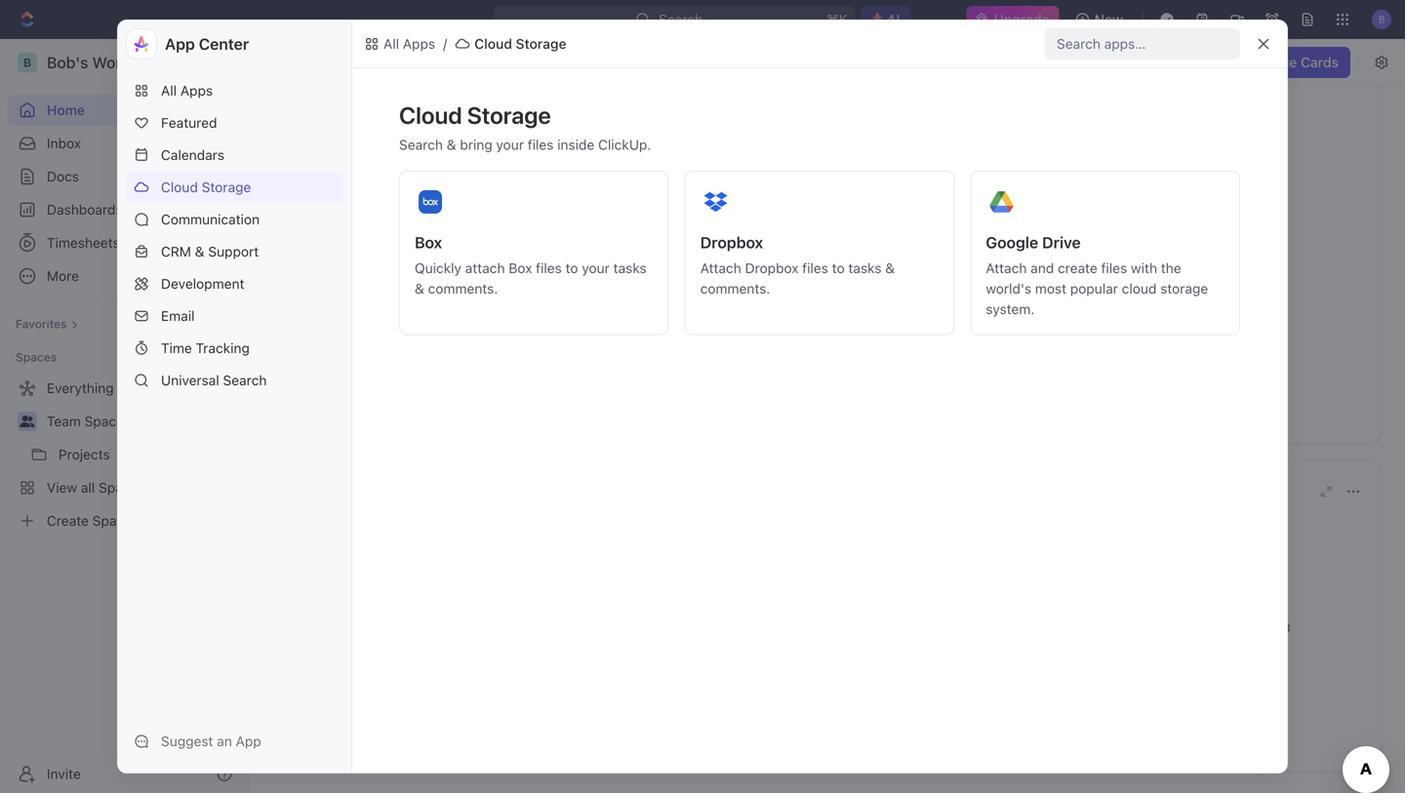 Task type: describe. For each thing, give the bounding box(es) containing it.
files inside google drive attach and create files with the world's most popular cloud storage system.
[[1102, 260, 1128, 276]]

a inside button
[[555, 279, 562, 293]]

manage cards
[[1247, 54, 1340, 70]]

use clickup ai to create a recurring summary of recent activity.
[[983, 253, 1235, 284]]

calendars
[[161, 147, 225, 163]]

learn
[[621, 244, 652, 258]]

upgrade link
[[967, 6, 1060, 33]]

your right for
[[557, 244, 582, 258]]

lineup keeps your most important tasks in one list. add your most important task to get started.
[[926, 621, 1292, 650]]

in
[[1152, 621, 1161, 635]]

tasks for lineup
[[1119, 621, 1148, 635]]

1 vertical spatial apps
[[180, 83, 213, 99]]

email link
[[126, 301, 344, 332]]

ai
[[1054, 253, 1065, 267]]

list.
[[1189, 621, 1208, 635]]

calendars link
[[126, 140, 344, 171]]

⌘k
[[827, 11, 848, 27]]

clickup
[[1008, 253, 1051, 267]]

most inside google drive attach and create files with the world's most popular cloud storage system.
[[1036, 281, 1067, 297]]

system.
[[986, 301, 1035, 317]]

1 vertical spatial cloud storage
[[161, 179, 251, 195]]

2 vertical spatial cloud
[[161, 179, 198, 195]]

0 vertical spatial dropbox
[[701, 233, 764, 252]]

support
[[208, 244, 259, 260]]

0 vertical spatial all
[[384, 36, 399, 52]]

universal
[[161, 372, 219, 389]]

home
[[47, 102, 85, 118]]

is
[[483, 244, 492, 258]]

inside
[[558, 137, 595, 153]]

activity.
[[1114, 270, 1157, 284]]

favorites
[[16, 317, 67, 331]]

dropbox attach dropbox files to tasks & comments.
[[701, 233, 895, 297]]

crm
[[161, 244, 191, 260]]

upgrade
[[994, 11, 1050, 27]]

suggest an app button
[[126, 726, 344, 758]]

drive
[[1043, 233, 1081, 252]]

cloud storage dialog
[[117, 20, 1289, 774]]

1 vertical spatial dropbox
[[745, 260, 799, 276]]

development
[[161, 276, 245, 292]]

with
[[1132, 260, 1158, 276]]

dashboards
[[47, 202, 123, 218]]

started.
[[1114, 637, 1157, 650]]

to inside box quickly attach box files to your tasks & comments.
[[566, 260, 578, 276]]

1 horizontal spatial apps
[[403, 36, 436, 52]]

attach inside dropbox attach dropbox files to tasks & comments.
[[701, 260, 742, 276]]

manage
[[1247, 54, 1298, 70]]

comments. inside box quickly attach box files to your tasks & comments.
[[428, 281, 498, 297]]

to inside dropbox attach dropbox files to tasks & comments.
[[833, 260, 845, 276]]

& inside dropbox attach dropbox files to tasks & comments.
[[886, 260, 895, 276]]

cloud storage search & bring your files inside clickup.
[[399, 102, 651, 153]]

assigned
[[297, 483, 365, 501]]

tasks inside box quickly attach box files to your tasks & comments.
[[614, 260, 647, 276]]

create for drive
[[1058, 260, 1098, 276]]

0 horizontal spatial all
[[161, 83, 177, 99]]

favorites button
[[8, 312, 87, 336]]

google drive attach and create files with the world's most popular cloud storage system.
[[986, 233, 1209, 317]]

search inside cloud storage search & bring your files inside clickup.
[[399, 137, 443, 153]]

clickup.
[[599, 137, 651, 153]]

1 vertical spatial all apps
[[161, 83, 213, 99]]

time tracking link
[[126, 333, 344, 364]]

box quickly attach box files to your tasks & comments.
[[415, 233, 647, 297]]

popular
[[1071, 281, 1119, 297]]

suggest
[[161, 734, 213, 750]]

lineup
[[926, 621, 965, 635]]

1 horizontal spatial box
[[509, 260, 532, 276]]

most right keeps
[[1032, 621, 1059, 635]]

invite
[[47, 766, 81, 783]]

cloud inside cloud storage search & bring your files inside clickup.
[[399, 102, 462, 129]]

a inside use clickup ai to create a recurring summary of recent activity.
[[1121, 253, 1127, 267]]

create
[[515, 279, 552, 293]]

communication
[[161, 211, 260, 227]]

featured link
[[126, 107, 344, 139]]

your right keeps
[[1004, 621, 1028, 635]]

docs
[[47, 168, 79, 185]]

assigned comments
[[297, 483, 447, 501]]

to inside use clickup ai to create a recurring summary of recent activity.
[[1068, 253, 1079, 267]]

team space
[[47, 413, 124, 430]]

& inside cloud storage search & bring your files inside clickup.
[[447, 137, 456, 153]]

crm & support
[[161, 244, 259, 260]]

/
[[443, 36, 447, 52]]

0 vertical spatial cloud
[[475, 36, 512, 52]]

cards
[[1301, 54, 1340, 70]]

development link
[[126, 268, 344, 300]]

communication link
[[126, 204, 344, 235]]

dxxtk image
[[455, 36, 471, 52]]

inbox link
[[8, 128, 240, 159]]

0 horizontal spatial a
[[495, 244, 502, 258]]

crm & support link
[[126, 236, 344, 268]]

most right add
[[1264, 621, 1292, 635]]

edit layout:
[[1110, 54, 1180, 70]]

tasks.
[[585, 244, 618, 258]]

time
[[161, 340, 192, 356]]

comments. inside dropbox attach dropbox files to tasks & comments.
[[701, 281, 771, 297]]

universal search link
[[126, 365, 344, 396]]

new button
[[1068, 4, 1135, 35]]

list
[[460, 244, 479, 258]]

new
[[1095, 11, 1124, 27]]

suggest an app
[[161, 734, 261, 750]]

create a task
[[515, 279, 589, 293]]

storage
[[1161, 281, 1209, 297]]



Task type: locate. For each thing, give the bounding box(es) containing it.
use
[[983, 253, 1004, 267]]

manage cards button
[[1235, 47, 1351, 78]]

edit
[[1110, 54, 1135, 70]]

all apps link left /
[[360, 32, 439, 56]]

1 vertical spatial box
[[509, 260, 532, 276]]

home
[[505, 244, 536, 258]]

inbox
[[47, 135, 81, 151]]

your right add
[[1237, 621, 1261, 635]]

1 vertical spatial all
[[161, 83, 177, 99]]

of
[[1061, 270, 1072, 284]]

create inside use clickup ai to create a recurring summary of recent activity.
[[1083, 253, 1118, 267]]

time tracking
[[161, 340, 250, 356]]

0 vertical spatial cloud storage
[[475, 36, 567, 52]]

0 horizontal spatial important
[[995, 637, 1049, 650]]

attach
[[701, 260, 742, 276], [986, 260, 1028, 276]]

1 vertical spatial search
[[223, 372, 267, 389]]

cloud
[[1122, 281, 1157, 297]]

search
[[399, 137, 443, 153], [223, 372, 267, 389]]

1 horizontal spatial app
[[236, 734, 261, 750]]

1 horizontal spatial cloud storage
[[475, 36, 567, 52]]

cloud storage up communication
[[161, 179, 251, 195]]

task down 'tasks.'
[[565, 279, 589, 293]]

attach inside google drive attach and create files with the world's most popular cloud storage system.
[[986, 260, 1028, 276]]

1 horizontal spatial all apps
[[384, 36, 436, 52]]

1 vertical spatial storage
[[467, 102, 551, 129]]

files inside box quickly attach box files to your tasks & comments.
[[536, 260, 562, 276]]

all right dxxtk image
[[384, 36, 399, 52]]

spaces
[[16, 351, 57, 364]]

learn more link
[[621, 244, 683, 258]]

cloud up bring
[[399, 102, 462, 129]]

&
[[447, 137, 456, 153], [195, 244, 205, 260], [886, 260, 895, 276], [415, 281, 425, 297]]

0 vertical spatial apps
[[403, 36, 436, 52]]

1 horizontal spatial search
[[399, 137, 443, 153]]

0 vertical spatial all apps
[[384, 36, 436, 52]]

1 horizontal spatial all apps link
[[360, 32, 439, 56]]

files inside cloud storage search & bring your files inside clickup.
[[528, 137, 554, 153]]

search inside universal search link
[[223, 372, 267, 389]]

universal search
[[161, 372, 267, 389]]

0 vertical spatial task
[[565, 279, 589, 293]]

for
[[539, 244, 554, 258]]

layout:
[[1138, 54, 1180, 70]]

1 horizontal spatial a
[[555, 279, 562, 293]]

1 horizontal spatial cloud
[[399, 102, 462, 129]]

bring
[[460, 137, 493, 153]]

0 horizontal spatial cloud storage
[[161, 179, 251, 195]]

your down 'tasks.'
[[582, 260, 610, 276]]

0 horizontal spatial task
[[565, 279, 589, 293]]

storage up bring
[[467, 102, 551, 129]]

an
[[217, 734, 232, 750]]

center
[[199, 35, 249, 53]]

1 horizontal spatial task
[[1052, 637, 1075, 650]]

to
[[1068, 253, 1079, 267], [566, 260, 578, 276], [833, 260, 845, 276], [1078, 637, 1089, 650]]

2 attach from the left
[[986, 260, 1028, 276]]

recurring
[[1131, 253, 1181, 267]]

tasks for dropbox
[[849, 260, 882, 276]]

0 horizontal spatial box
[[415, 233, 443, 252]]

0 horizontal spatial cloud
[[161, 179, 198, 195]]

box
[[415, 233, 443, 252], [509, 260, 532, 276]]

and
[[1031, 260, 1055, 276]]

0 horizontal spatial all apps link
[[126, 75, 344, 106]]

more
[[655, 244, 683, 258]]

app
[[165, 35, 195, 53], [236, 734, 261, 750]]

one
[[1165, 621, 1185, 635]]

attach
[[465, 260, 505, 276]]

& inside box quickly attach box files to your tasks & comments.
[[415, 281, 425, 297]]

all apps link up featured link
[[126, 75, 344, 106]]

2 horizontal spatial cloud
[[475, 36, 512, 52]]

a up the "activity."
[[1121, 253, 1127, 267]]

0 vertical spatial important
[[1062, 621, 1116, 635]]

task inside lineup keeps your most important tasks in one list. add your most important task to get started.
[[1052, 637, 1075, 650]]

files inside dropbox attach dropbox files to tasks & comments.
[[803, 260, 829, 276]]

1 horizontal spatial attach
[[986, 260, 1028, 276]]

1 vertical spatial cloud
[[399, 102, 462, 129]]

important up 'get'
[[1062, 621, 1116, 635]]

cloud right dxxtk icon
[[475, 36, 512, 52]]

app center
[[165, 35, 249, 53]]

cloud storage link
[[126, 172, 344, 203]]

get
[[1093, 637, 1111, 650]]

app right an
[[236, 734, 261, 750]]

1 vertical spatial app
[[236, 734, 261, 750]]

1 attach from the left
[[701, 260, 742, 276]]

user group image
[[20, 416, 35, 428]]

2 horizontal spatial a
[[1121, 253, 1127, 267]]

tasks inside lineup keeps your most important tasks in one list. add your most important task to get started.
[[1119, 621, 1148, 635]]

0 vertical spatial all apps link
[[360, 32, 439, 56]]

apps up featured
[[180, 83, 213, 99]]

your right bring
[[496, 137, 524, 153]]

your inside cloud storage search & bring your files inside clickup.
[[496, 137, 524, 153]]

cloud storage
[[475, 36, 567, 52], [161, 179, 251, 195]]

team space link
[[47, 406, 186, 437]]

apps left /
[[403, 36, 436, 52]]

0 vertical spatial app
[[165, 35, 195, 53]]

2 vertical spatial storage
[[202, 179, 251, 195]]

a right is
[[495, 244, 502, 258]]

world's
[[986, 281, 1032, 297]]

0 vertical spatial storage
[[516, 36, 567, 52]]

storage
[[516, 36, 567, 52], [467, 102, 551, 129], [202, 179, 251, 195]]

the
[[1162, 260, 1182, 276]]

0 vertical spatial search
[[399, 137, 443, 153]]

0 horizontal spatial app
[[165, 35, 195, 53]]

dashboards link
[[8, 194, 240, 226]]

files
[[528, 137, 554, 153], [536, 260, 562, 276], [803, 260, 829, 276], [1102, 260, 1128, 276]]

1 horizontal spatial all
[[384, 36, 399, 52]]

most
[[1036, 281, 1067, 297], [1032, 621, 1059, 635], [1264, 621, 1292, 635]]

1 vertical spatial all apps link
[[126, 75, 344, 106]]

box down home
[[509, 260, 532, 276]]

to inside lineup keeps your most important tasks in one list. add your most important task to get started.
[[1078, 637, 1089, 650]]

all apps up featured
[[161, 83, 213, 99]]

task inside button
[[565, 279, 589, 293]]

1 vertical spatial task
[[1052, 637, 1075, 650]]

important
[[1062, 621, 1116, 635], [995, 637, 1049, 650]]

a right create
[[555, 279, 562, 293]]

0 horizontal spatial tasks
[[614, 260, 647, 276]]

create inside google drive attach and create files with the world's most popular cloud storage system.
[[1058, 260, 1098, 276]]

personal list is a home for your tasks. learn more
[[409, 244, 683, 258]]

tasks inside dropbox attach dropbox files to tasks & comments.
[[849, 260, 882, 276]]

search...
[[659, 11, 715, 27]]

summary
[[1184, 253, 1235, 267]]

comments
[[369, 483, 447, 501]]

1 horizontal spatial important
[[1062, 621, 1116, 635]]

storage down calendars link
[[202, 179, 251, 195]]

timesheets
[[47, 235, 120, 251]]

create a task button
[[495, 274, 597, 298]]

0 horizontal spatial all apps
[[161, 83, 213, 99]]

1 horizontal spatial tasks
[[849, 260, 882, 276]]

keeps
[[968, 621, 1001, 635]]

0 horizontal spatial attach
[[701, 260, 742, 276]]

all apps
[[384, 36, 436, 52], [161, 83, 213, 99]]

search down time tracking link
[[223, 372, 267, 389]]

box up quickly
[[415, 233, 443, 252]]

all apps left /
[[384, 36, 436, 52]]

1 vertical spatial important
[[995, 637, 1049, 650]]

sidebar navigation
[[0, 39, 249, 794]]

create up popular
[[1058, 260, 1098, 276]]

storage inside cloud storage search & bring your files inside clickup.
[[467, 102, 551, 129]]

personal
[[409, 244, 456, 258]]

home link
[[8, 95, 240, 126]]

your inside box quickly attach box files to your tasks & comments.
[[582, 260, 610, 276]]

dropbox
[[701, 233, 764, 252], [745, 260, 799, 276]]

recent
[[1075, 270, 1111, 284]]

all apps link
[[360, 32, 439, 56], [126, 75, 344, 106]]

space
[[85, 413, 124, 430]]

important down keeps
[[995, 637, 1049, 650]]

2 comments. from the left
[[701, 281, 771, 297]]

all up featured
[[161, 83, 177, 99]]

0 horizontal spatial apps
[[180, 83, 213, 99]]

1 horizontal spatial comments.
[[701, 281, 771, 297]]

most down and
[[1036, 281, 1067, 297]]

0 horizontal spatial search
[[223, 372, 267, 389]]

cloud storage right dxxtk icon
[[475, 36, 567, 52]]

tracking
[[196, 340, 250, 356]]

Search apps… field
[[1057, 32, 1233, 56]]

featured
[[161, 115, 217, 131]]

quickly
[[415, 260, 462, 276]]

all
[[384, 36, 399, 52], [161, 83, 177, 99]]

0 horizontal spatial comments.
[[428, 281, 498, 297]]

storage right dxxtk icon
[[516, 36, 567, 52]]

0 vertical spatial box
[[415, 233, 443, 252]]

cloud down calendars at left top
[[161, 179, 198, 195]]

create for clickup
[[1083, 253, 1118, 267]]

team
[[47, 413, 81, 430]]

app inside 'button'
[[236, 734, 261, 750]]

search left bring
[[399, 137, 443, 153]]

email
[[161, 308, 195, 324]]

1 comments. from the left
[[428, 281, 498, 297]]

task
[[565, 279, 589, 293], [1052, 637, 1075, 650]]

google
[[986, 233, 1039, 252]]

add
[[1211, 621, 1233, 635]]

2 horizontal spatial tasks
[[1119, 621, 1148, 635]]

create up recent
[[1083, 253, 1118, 267]]

app left center
[[165, 35, 195, 53]]

task left 'get'
[[1052, 637, 1075, 650]]

dxxtk image
[[364, 36, 380, 52]]



Task type: vqa. For each thing, say whether or not it's contained in the screenshot.


